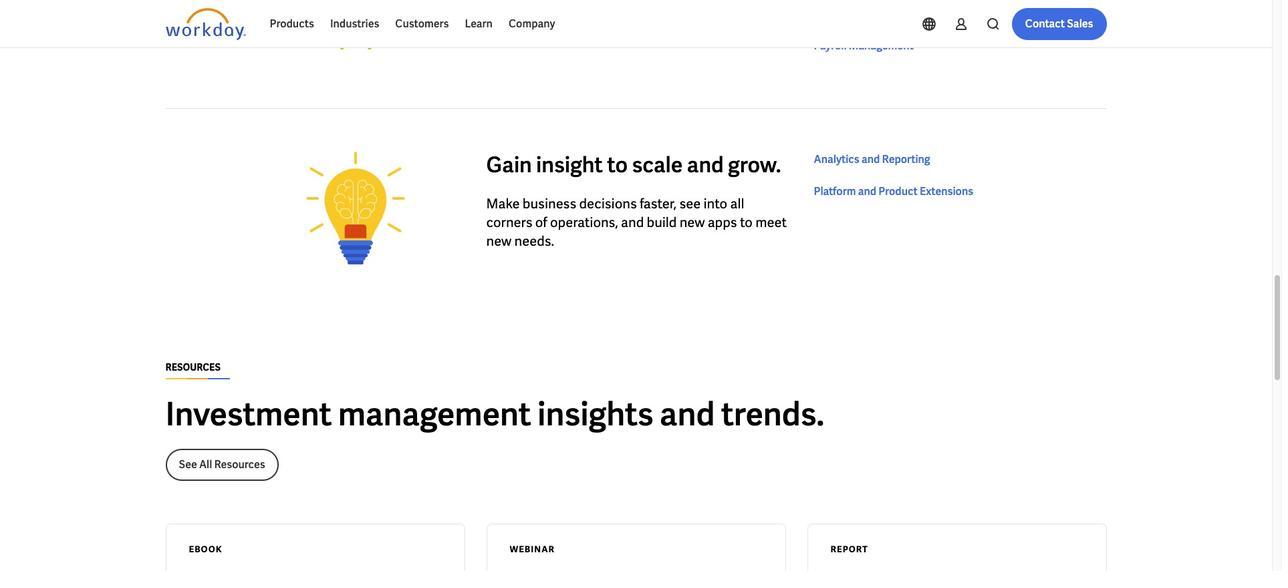 Task type: vqa. For each thing, say whether or not it's contained in the screenshot.
SCALE
yes



Task type: locate. For each thing, give the bounding box(es) containing it.
analytics
[[814, 152, 860, 167]]

platform
[[814, 185, 856, 199]]

payroll management
[[814, 39, 914, 53]]

2 '' image from the top
[[246, 152, 465, 276]]

ebook
[[189, 544, 222, 556]]

all
[[199, 458, 212, 472]]

customers button
[[387, 8, 457, 40]]

analytics and reporting
[[814, 152, 930, 167]]

webinar link
[[486, 524, 786, 572]]

new down see
[[680, 214, 705, 231]]

operations,
[[550, 214, 618, 231]]

contact sales
[[1025, 17, 1093, 31]]

of up needs.
[[535, 214, 547, 231]]

apps
[[708, 214, 737, 231]]

0 vertical spatial new
[[680, 214, 705, 231]]

payroll
[[814, 39, 847, 53]]

trends.
[[721, 394, 824, 435]]

the up company
[[532, 0, 552, 3]]

corners
[[486, 214, 532, 231]]

people,
[[632, 0, 676, 3]]

1 vertical spatial '' image
[[246, 152, 465, 276]]

the
[[532, 0, 552, 3], [701, 0, 721, 3]]

the right set at the top
[[701, 0, 721, 3]]

insight
[[536, 151, 603, 179]]

0 horizontal spatial of
[[535, 214, 547, 231]]

meet
[[756, 214, 787, 231]]

of up manage
[[588, 0, 600, 3]]

your down people,
[[617, 4, 644, 21]]

management down workforce management "link"
[[849, 39, 914, 53]]

1 vertical spatial new
[[486, 233, 512, 250]]

management
[[867, 7, 932, 21], [849, 39, 914, 53]]

see
[[179, 458, 197, 472]]

extensions
[[920, 185, 973, 199]]

0 vertical spatial '' image
[[246, 0, 465, 66]]

reporting
[[882, 152, 930, 167]]

1 horizontal spatial the
[[701, 0, 721, 3]]

report link
[[807, 524, 1107, 572]]

and
[[540, 4, 563, 21], [687, 151, 724, 179], [862, 152, 880, 167], [858, 185, 877, 199], [621, 214, 644, 231], [660, 394, 715, 435]]

set
[[679, 0, 698, 3]]

build
[[647, 214, 677, 231]]

learn button
[[457, 8, 501, 40]]

management for payroll management
[[849, 39, 914, 53]]

0 vertical spatial management
[[867, 7, 932, 21]]

of
[[588, 0, 600, 3], [535, 214, 547, 231]]

1 '' image from the top
[[246, 0, 465, 66]]

0 vertical spatial of
[[588, 0, 600, 3]]

your up manage
[[603, 0, 630, 3]]

see
[[679, 195, 701, 213]]

'' image
[[246, 0, 465, 66], [246, 152, 465, 276]]

contact
[[1025, 17, 1065, 31]]

to
[[607, 151, 628, 179], [740, 214, 753, 231]]

2 the from the left
[[701, 0, 721, 3]]

to up decisions
[[607, 151, 628, 179]]

new down 'corners'
[[486, 233, 512, 250]]

products
[[270, 17, 314, 31]]

and inside platform and product extensions link
[[858, 185, 877, 199]]

management up the payroll management
[[867, 7, 932, 21]]

faster,
[[640, 195, 677, 213]]

0 horizontal spatial new
[[486, 233, 512, 250]]

1 vertical spatial of
[[535, 214, 547, 231]]

0 vertical spatial your
[[603, 0, 630, 3]]

1 horizontal spatial new
[[680, 214, 705, 231]]

learn
[[465, 17, 493, 31]]

scale
[[632, 151, 683, 179]]

investment
[[165, 394, 332, 435]]

webinar
[[510, 544, 555, 556]]

to down all
[[740, 214, 753, 231]]

grow.
[[728, 151, 781, 179]]

and inside analytics and reporting link
[[862, 152, 880, 167]]

0 horizontal spatial the
[[532, 0, 552, 3]]

1 vertical spatial to
[[740, 214, 753, 231]]

management inside "link"
[[867, 7, 932, 21]]

workforce management
[[814, 7, 932, 21]]

needs.
[[514, 233, 554, 250]]

new
[[680, 214, 705, 231], [486, 233, 512, 250]]

resources
[[165, 362, 221, 374]]

insights
[[538, 394, 654, 435]]

resources
[[214, 458, 265, 472]]

your
[[603, 0, 630, 3], [617, 4, 644, 21]]

make business decisions faster, see into all corners of operations, and build new apps to meet new needs.
[[486, 195, 787, 250]]

decisions
[[579, 195, 637, 213]]

1 the from the left
[[532, 0, 552, 3]]

of inside unlock the skills of your people, set the right rewards, and manage your workforce.
[[588, 0, 600, 3]]

right
[[724, 0, 752, 3]]

gain
[[486, 151, 532, 179]]

into
[[704, 195, 727, 213]]

1 vertical spatial management
[[849, 39, 914, 53]]

1 horizontal spatial of
[[588, 0, 600, 3]]

0 horizontal spatial to
[[607, 151, 628, 179]]

1 horizontal spatial to
[[740, 214, 753, 231]]

workforce
[[814, 7, 865, 21]]

report
[[831, 544, 868, 556]]

all
[[730, 195, 744, 213]]

workforce.
[[647, 4, 710, 21]]

'' image for platform and product extensions
[[246, 152, 465, 276]]



Task type: describe. For each thing, give the bounding box(es) containing it.
rewards,
[[486, 4, 537, 21]]

industries
[[330, 17, 379, 31]]

gain insight to scale and grow.
[[486, 151, 781, 179]]

platform and product extensions
[[814, 185, 973, 199]]

analytics and reporting link
[[814, 152, 930, 168]]

customers
[[395, 17, 449, 31]]

platform and product extensions link
[[814, 184, 973, 200]]

see all resources
[[179, 458, 265, 472]]

investment management insights and trends.
[[165, 394, 824, 435]]

payroll management link
[[814, 38, 914, 54]]

and inside make business decisions faster, see into all corners of operations, and build new apps to meet new needs.
[[621, 214, 644, 231]]

and inside unlock the skills of your people, set the right rewards, and manage your workforce.
[[540, 4, 563, 21]]

workforce management link
[[814, 6, 932, 22]]

unlock the skills of your people, set the right rewards, and manage your workforce.
[[486, 0, 752, 21]]

skills
[[555, 0, 585, 3]]

1 vertical spatial your
[[617, 4, 644, 21]]

manage
[[566, 4, 615, 21]]

company button
[[501, 8, 563, 40]]

products button
[[262, 8, 322, 40]]

sales
[[1067, 17, 1093, 31]]

go to the homepage image
[[165, 8, 246, 40]]

ebook link
[[165, 524, 465, 572]]

make
[[486, 195, 520, 213]]

management for workforce management
[[867, 7, 932, 21]]

0 vertical spatial to
[[607, 151, 628, 179]]

company
[[509, 17, 555, 31]]

of inside make business decisions faster, see into all corners of operations, and build new apps to meet new needs.
[[535, 214, 547, 231]]

'' image for payroll management
[[246, 0, 465, 66]]

business
[[523, 195, 576, 213]]

contact sales link
[[1012, 8, 1107, 40]]

industries button
[[322, 8, 387, 40]]

unlock
[[486, 0, 529, 3]]

see all resources link
[[165, 449, 279, 481]]

product
[[879, 185, 918, 199]]

to inside make business decisions faster, see into all corners of operations, and build new apps to meet new needs.
[[740, 214, 753, 231]]

management
[[338, 394, 531, 435]]



